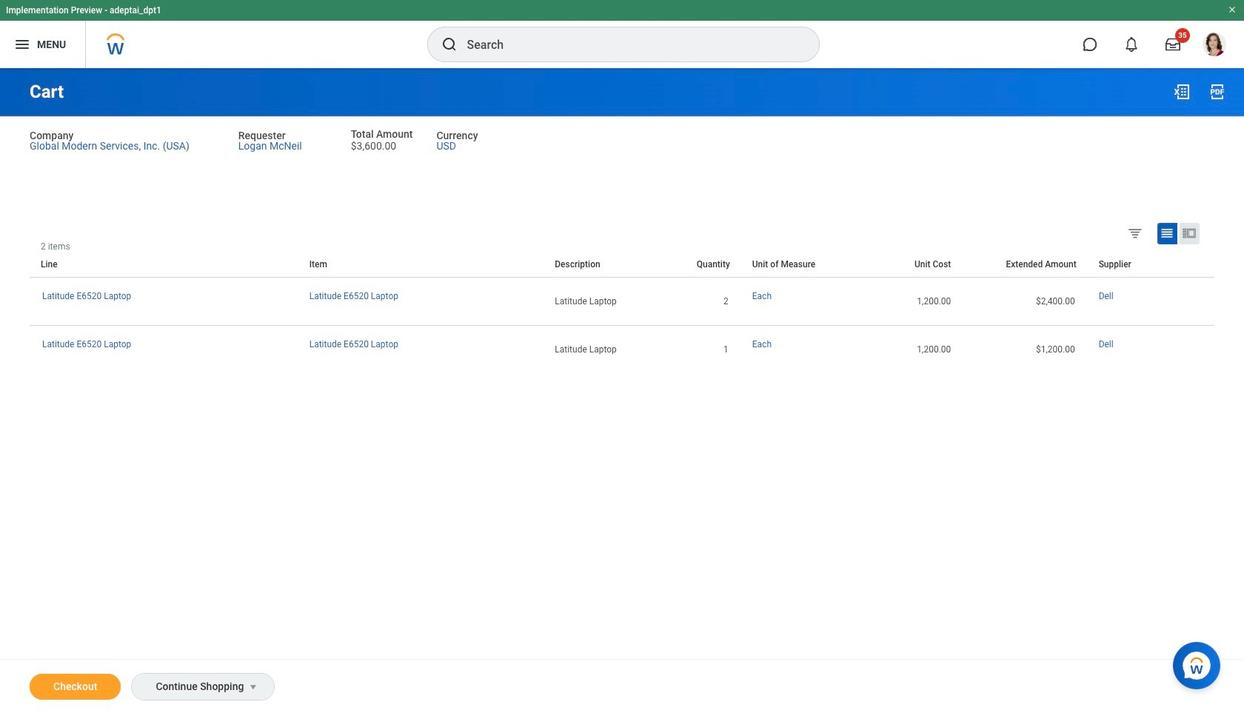 Task type: describe. For each thing, give the bounding box(es) containing it.
profile logan mcneil image
[[1203, 33, 1227, 59]]

toggle to grid view image
[[1160, 226, 1175, 241]]

view printable version (pdf) image
[[1209, 83, 1227, 101]]

inbox large image
[[1166, 37, 1181, 52]]

notifications large image
[[1124, 37, 1139, 52]]

toggle to list detail view image
[[1182, 226, 1197, 241]]

Toggle to List Detail view radio
[[1180, 223, 1200, 244]]



Task type: locate. For each thing, give the bounding box(es) containing it.
justify image
[[13, 36, 31, 53]]

search image
[[440, 36, 458, 53]]

select to filter grid data image
[[1127, 225, 1144, 241]]

export to excel image
[[1173, 83, 1191, 101]]

toolbar
[[1204, 241, 1215, 252]]

caret down image
[[245, 681, 263, 693]]

banner
[[0, 0, 1244, 68]]

Search Workday  search field
[[467, 28, 789, 61]]

option group
[[1124, 222, 1211, 247]]

close environment banner image
[[1228, 5, 1237, 14]]

Toggle to Grid view radio
[[1158, 223, 1178, 244]]

main content
[[0, 68, 1244, 713]]



Task type: vqa. For each thing, say whether or not it's contained in the screenshot.
Toggle to Grid view icon
yes



